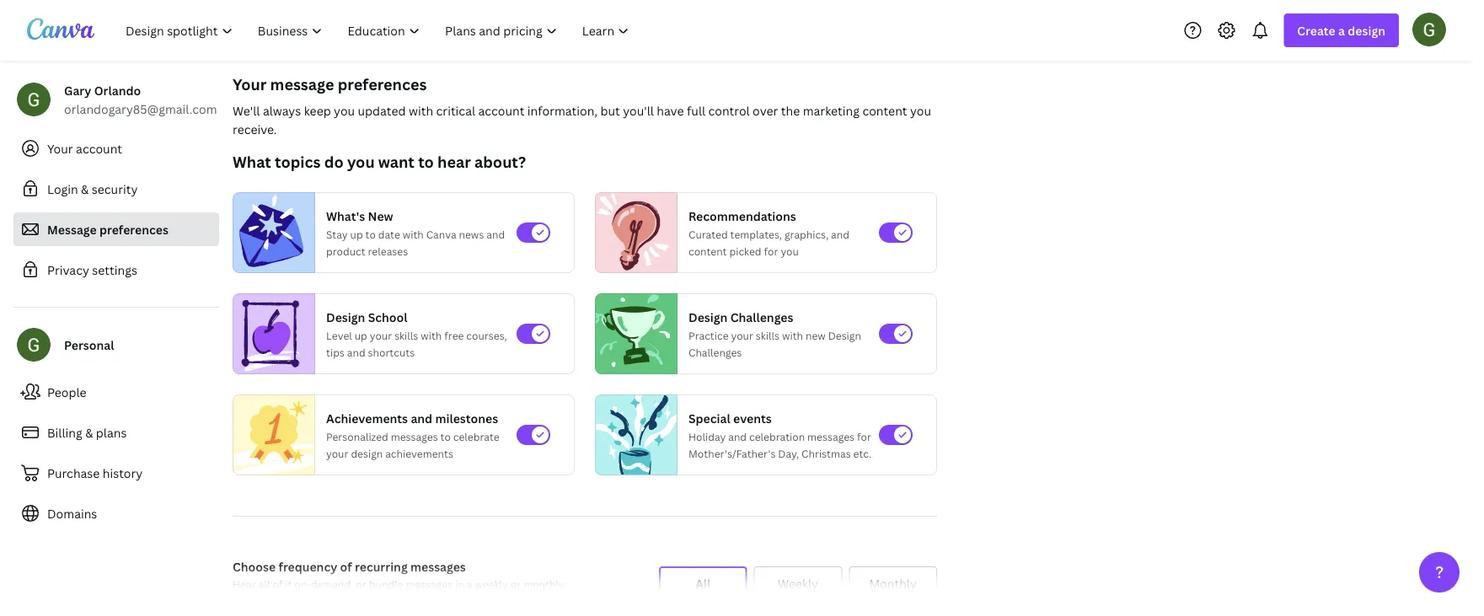 Task type: locate. For each thing, give the bounding box(es) containing it.
curated
[[689, 227, 728, 241]]

stay
[[326, 227, 348, 241]]

0 vertical spatial up
[[350, 227, 363, 241]]

0 horizontal spatial content
[[689, 244, 727, 258]]

to inside achievements and milestones personalized messages to celebrate your design achievements
[[440, 429, 451, 443]]

privacy settings
[[47, 262, 137, 278]]

purchase history
[[47, 465, 143, 481]]

personal
[[64, 337, 114, 353]]

special
[[689, 410, 730, 426]]

your down school
[[370, 328, 392, 342]]

1 horizontal spatial or
[[511, 577, 521, 591]]

with right date in the top of the page
[[403, 227, 424, 241]]

recurring
[[355, 558, 408, 574]]

topic image for achievements and milestones
[[233, 391, 314, 479]]

0 horizontal spatial to
[[365, 227, 376, 241]]

and right graphics,
[[831, 227, 850, 241]]

content right marketing
[[863, 102, 907, 118]]

design right the new
[[828, 328, 861, 342]]

design challenges practice your skills with new design challenges
[[689, 309, 861, 359]]

with left critical
[[409, 102, 433, 118]]

canva
[[426, 227, 456, 241]]

and right the news at the top left of page
[[487, 227, 505, 241]]

holiday
[[689, 429, 726, 443]]

design down personalized
[[351, 446, 383, 460]]

design
[[1348, 22, 1386, 38], [351, 446, 383, 460]]

you'll
[[623, 102, 654, 118]]

& inside billing & plans link
[[85, 424, 93, 440]]

capsule.
[[233, 594, 273, 606]]

0 horizontal spatial your
[[326, 446, 348, 460]]

to left date in the top of the page
[[365, 227, 376, 241]]

create a design button
[[1284, 13, 1399, 47]]

do
[[324, 151, 344, 172]]

with left the new
[[782, 328, 803, 342]]

your right practice on the left bottom of the page
[[731, 328, 753, 342]]

a inside choose frequency of recurring messages hear all of it on-demand, or bundle messages in a weekly or monthly capsule.
[[467, 577, 472, 591]]

design up level
[[326, 309, 365, 325]]

and right tips
[[347, 345, 365, 359]]

privacy settings link
[[13, 253, 219, 287]]

0 horizontal spatial of
[[272, 577, 283, 591]]

1 horizontal spatial to
[[418, 151, 434, 172]]

gary orlando image
[[1413, 12, 1446, 46]]

1 horizontal spatial design
[[689, 309, 728, 325]]

& right login
[[81, 181, 89, 197]]

1 horizontal spatial preferences
[[338, 74, 427, 94]]

for down templates,
[[764, 244, 778, 258]]

topic image left personalized
[[233, 391, 314, 479]]

of up demand,
[[340, 558, 352, 574]]

design inside design school level up your skills with free courses, tips and shortcuts
[[326, 309, 365, 325]]

topic image left holiday
[[596, 391, 677, 479]]

0 horizontal spatial a
[[467, 577, 472, 591]]

your down personalized
[[326, 446, 348, 460]]

messages
[[391, 429, 438, 443], [808, 429, 855, 443], [410, 558, 466, 574], [406, 577, 453, 591]]

it
[[285, 577, 292, 591]]

information,
[[527, 102, 598, 118]]

2 vertical spatial to
[[440, 429, 451, 443]]

christmas
[[802, 446, 851, 460]]

mother's/father's
[[689, 446, 776, 460]]

1 vertical spatial content
[[689, 244, 727, 258]]

gary orlando orlandogary85@gmail.com
[[64, 82, 217, 117]]

1 vertical spatial your
[[47, 140, 73, 156]]

messages inside achievements and milestones personalized messages to celebrate your design achievements
[[391, 429, 438, 443]]

1 horizontal spatial a
[[1339, 22, 1345, 38]]

1 vertical spatial account
[[76, 140, 122, 156]]

0 horizontal spatial your
[[47, 140, 73, 156]]

2 horizontal spatial your
[[731, 328, 753, 342]]

or
[[356, 577, 366, 591], [511, 577, 521, 591]]

& inside login & security link
[[81, 181, 89, 197]]

and up 'achievements'
[[411, 410, 432, 426]]

what's
[[326, 208, 365, 224]]

a right in on the bottom
[[467, 577, 472, 591]]

1 skills from the left
[[395, 328, 418, 342]]

preferences down login & security link at top
[[99, 221, 168, 237]]

your for your account
[[47, 140, 73, 156]]

1 vertical spatial a
[[467, 577, 472, 591]]

0 vertical spatial your
[[233, 74, 267, 94]]

1 vertical spatial design
[[351, 446, 383, 460]]

up right level
[[355, 328, 367, 342]]

Monthly button
[[849, 566, 937, 600]]

preferences up updated
[[338, 74, 427, 94]]

0 horizontal spatial preferences
[[99, 221, 168, 237]]

0 vertical spatial for
[[764, 244, 778, 258]]

0 vertical spatial account
[[478, 102, 525, 118]]

weekly
[[778, 575, 818, 591]]

with inside the design challenges practice your skills with new design challenges
[[782, 328, 803, 342]]

topic image left tips
[[233, 293, 308, 374]]

templates,
[[730, 227, 782, 241]]

updated
[[358, 102, 406, 118]]

2 skills from the left
[[756, 328, 780, 342]]

orlandogary85@gmail.com
[[64, 101, 217, 117]]

celebration
[[749, 429, 805, 443]]

with inside what's new stay up to date with canva news and product releases
[[403, 227, 424, 241]]

messages inside special events holiday and celebration messages for mother's/father's day, christmas etc.
[[808, 429, 855, 443]]

what
[[233, 151, 271, 172]]

choose frequency of recurring messages hear all of it on-demand, or bundle messages in a weekly or monthly capsule.
[[233, 558, 564, 606]]

challenges
[[730, 309, 794, 325], [689, 345, 742, 359]]

achievements and milestones personalized messages to celebrate your design achievements
[[326, 410, 500, 460]]

for up etc.
[[857, 429, 871, 443]]

1 vertical spatial challenges
[[689, 345, 742, 359]]

to
[[418, 151, 434, 172], [365, 227, 376, 241], [440, 429, 451, 443]]

0 horizontal spatial design
[[351, 446, 383, 460]]

your up we'll
[[233, 74, 267, 94]]

messages up 'achievements'
[[391, 429, 438, 443]]

0 horizontal spatial for
[[764, 244, 778, 258]]

to down the milestones
[[440, 429, 451, 443]]

0 vertical spatial challenges
[[730, 309, 794, 325]]

to left hear
[[418, 151, 434, 172]]

a inside dropdown button
[[1339, 22, 1345, 38]]

0 horizontal spatial skills
[[395, 328, 418, 342]]

purchase
[[47, 465, 100, 481]]

design up practice on the left bottom of the page
[[689, 309, 728, 325]]

0 vertical spatial a
[[1339, 22, 1345, 38]]

and
[[487, 227, 505, 241], [831, 227, 850, 241], [347, 345, 365, 359], [411, 410, 432, 426], [728, 429, 747, 443]]

up for design
[[355, 328, 367, 342]]

0 vertical spatial &
[[81, 181, 89, 197]]

2 horizontal spatial to
[[440, 429, 451, 443]]

content inside recommendations curated templates, graphics, and content picked for you
[[689, 244, 727, 258]]

or left 'bundle'
[[356, 577, 366, 591]]

2 or from the left
[[511, 577, 521, 591]]

0 vertical spatial content
[[863, 102, 907, 118]]

news
[[459, 227, 484, 241]]

0 horizontal spatial design
[[326, 309, 365, 325]]

messages up christmas
[[808, 429, 855, 443]]

& left plans at the bottom of the page
[[85, 424, 93, 440]]

0 vertical spatial design
[[1348, 22, 1386, 38]]

your up login
[[47, 140, 73, 156]]

0 horizontal spatial or
[[356, 577, 366, 591]]

and inside what's new stay up to date with canva news and product releases
[[487, 227, 505, 241]]

up inside what's new stay up to date with canva news and product releases
[[350, 227, 363, 241]]

for
[[764, 244, 778, 258], [857, 429, 871, 443]]

in
[[455, 577, 464, 591]]

bundle
[[369, 577, 403, 591]]

tips
[[326, 345, 345, 359]]

choose
[[233, 558, 276, 574]]

1 horizontal spatial skills
[[756, 328, 780, 342]]

1 vertical spatial up
[[355, 328, 367, 342]]

topic image for recommendations
[[596, 192, 670, 273]]

people
[[47, 384, 86, 400]]

of left it
[[272, 577, 283, 591]]

topic image
[[233, 192, 308, 273], [596, 192, 670, 273], [233, 293, 308, 374], [596, 293, 670, 374], [233, 391, 314, 479], [596, 391, 677, 479]]

1 or from the left
[[356, 577, 366, 591]]

recommendations curated templates, graphics, and content picked for you
[[689, 208, 850, 258]]

0 vertical spatial to
[[418, 151, 434, 172]]

events
[[733, 410, 772, 426]]

of
[[340, 558, 352, 574], [272, 577, 283, 591]]

up inside design school level up your skills with free courses, tips and shortcuts
[[355, 328, 367, 342]]

what's new stay up to date with canva news and product releases
[[326, 208, 505, 258]]

0 horizontal spatial account
[[76, 140, 122, 156]]

challenges down practice on the left bottom of the page
[[689, 345, 742, 359]]

design
[[326, 309, 365, 325], [689, 309, 728, 325], [828, 328, 861, 342]]

and up mother's/father's
[[728, 429, 747, 443]]

skills
[[395, 328, 418, 342], [756, 328, 780, 342]]

skills inside design school level up your skills with free courses, tips and shortcuts
[[395, 328, 418, 342]]

on-
[[294, 577, 311, 591]]

design right create
[[1348, 22, 1386, 38]]

achievements
[[385, 446, 453, 460]]

a
[[1339, 22, 1345, 38], [467, 577, 472, 591]]

1 vertical spatial of
[[272, 577, 283, 591]]

0 vertical spatial of
[[340, 558, 352, 574]]

1 vertical spatial to
[[365, 227, 376, 241]]

skills left the new
[[756, 328, 780, 342]]

weekly
[[475, 577, 508, 591]]

content inside we'll always keep you updated with critical account information, but you'll have full control over the marketing content you receive.
[[863, 102, 907, 118]]

1 vertical spatial &
[[85, 424, 93, 440]]

account up the login & security
[[76, 140, 122, 156]]

design school level up your skills with free courses, tips and shortcuts
[[326, 309, 507, 359]]

your inside achievements and milestones personalized messages to celebrate your design achievements
[[326, 446, 348, 460]]

you inside recommendations curated templates, graphics, and content picked for you
[[781, 244, 799, 258]]

1 horizontal spatial your
[[370, 328, 392, 342]]

challenges down picked
[[730, 309, 794, 325]]

to for want
[[418, 151, 434, 172]]

topic image left stay
[[233, 192, 308, 273]]

topics
[[275, 151, 321, 172]]

your account link
[[13, 131, 219, 165]]

topic image for special events
[[596, 391, 677, 479]]

1 horizontal spatial content
[[863, 102, 907, 118]]

skills up shortcuts
[[395, 328, 418, 342]]

1 horizontal spatial your
[[233, 74, 267, 94]]

topic image left practice on the left bottom of the page
[[596, 293, 670, 374]]

1 vertical spatial for
[[857, 429, 871, 443]]

for inside recommendations curated templates, graphics, and content picked for you
[[764, 244, 778, 258]]

content down curated
[[689, 244, 727, 258]]

frequency
[[279, 558, 337, 574]]

topic image left curated
[[596, 192, 670, 273]]

preferences
[[338, 74, 427, 94], [99, 221, 168, 237]]

1 horizontal spatial account
[[478, 102, 525, 118]]

up right stay
[[350, 227, 363, 241]]

billing & plans link
[[13, 416, 219, 449]]

1 horizontal spatial for
[[857, 429, 871, 443]]

monthly
[[869, 575, 917, 591]]

demand,
[[311, 577, 354, 591]]

courses,
[[466, 328, 507, 342]]

marketing
[[803, 102, 860, 118]]

messages left in on the bottom
[[406, 577, 453, 591]]

with inside design school level up your skills with free courses, tips and shortcuts
[[421, 328, 442, 342]]

or right "weekly"
[[511, 577, 521, 591]]

about?
[[475, 151, 526, 172]]

Weekly button
[[754, 566, 842, 600]]

with left free
[[421, 328, 442, 342]]

product
[[326, 244, 365, 258]]

1 horizontal spatial design
[[1348, 22, 1386, 38]]

account right critical
[[478, 102, 525, 118]]

design inside achievements and milestones personalized messages to celebrate your design achievements
[[351, 446, 383, 460]]

a right create
[[1339, 22, 1345, 38]]



Task type: vqa. For each thing, say whether or not it's contained in the screenshot.


Task type: describe. For each thing, give the bounding box(es) containing it.
1 horizontal spatial of
[[340, 558, 352, 574]]

& for billing
[[85, 424, 93, 440]]

messages up in on the bottom
[[410, 558, 466, 574]]

for inside special events holiday and celebration messages for mother's/father's day, christmas etc.
[[857, 429, 871, 443]]

keep
[[304, 102, 331, 118]]

recommendations
[[689, 208, 796, 224]]

picked
[[729, 244, 762, 258]]

domains
[[47, 505, 97, 521]]

up for what's
[[350, 227, 363, 241]]

new
[[806, 328, 826, 342]]

and inside achievements and milestones personalized messages to celebrate your design achievements
[[411, 410, 432, 426]]

monthly
[[524, 577, 564, 591]]

we'll
[[233, 102, 260, 118]]

gary
[[64, 82, 91, 98]]

login & security link
[[13, 172, 219, 206]]

special events holiday and celebration messages for mother's/father's day, christmas etc.
[[689, 410, 872, 460]]

always
[[263, 102, 301, 118]]

hear
[[233, 577, 256, 591]]

skills inside the design challenges practice your skills with new design challenges
[[756, 328, 780, 342]]

have
[[657, 102, 684, 118]]

settings
[[92, 262, 137, 278]]

control
[[708, 102, 750, 118]]

message preferences link
[[13, 212, 219, 246]]

0 vertical spatial preferences
[[338, 74, 427, 94]]

to inside what's new stay up to date with canva news and product releases
[[365, 227, 376, 241]]

receive.
[[233, 121, 277, 137]]

date
[[378, 227, 400, 241]]

free
[[444, 328, 464, 342]]

all
[[696, 575, 711, 591]]

All button
[[659, 566, 747, 600]]

topic image for design challenges
[[596, 293, 670, 374]]

plans
[[96, 424, 127, 440]]

message
[[270, 74, 334, 94]]

orlando
[[94, 82, 141, 98]]

purchase history link
[[13, 456, 219, 490]]

milestones
[[435, 410, 498, 426]]

history
[[103, 465, 143, 481]]

design inside dropdown button
[[1348, 22, 1386, 38]]

& for login
[[81, 181, 89, 197]]

your for your message preferences
[[233, 74, 267, 94]]

your inside design school level up your skills with free courses, tips and shortcuts
[[370, 328, 392, 342]]

hear
[[438, 151, 471, 172]]

and inside recommendations curated templates, graphics, and content picked for you
[[831, 227, 850, 241]]

what topics do you want to hear about?
[[233, 151, 526, 172]]

but
[[601, 102, 620, 118]]

topic image for design school
[[233, 293, 308, 374]]

to for messages
[[440, 429, 451, 443]]

message preferences
[[47, 221, 168, 237]]

full
[[687, 102, 706, 118]]

releases
[[368, 244, 408, 258]]

practice
[[689, 328, 729, 342]]

privacy
[[47, 262, 89, 278]]

your message preferences
[[233, 74, 427, 94]]

etc.
[[853, 446, 872, 460]]

security
[[92, 181, 138, 197]]

people link
[[13, 375, 219, 409]]

login & security
[[47, 181, 138, 197]]

message
[[47, 221, 97, 237]]

1 vertical spatial preferences
[[99, 221, 168, 237]]

want
[[378, 151, 415, 172]]

topic image for what's new
[[233, 192, 308, 273]]

and inside special events holiday and celebration messages for mother's/father's day, christmas etc.
[[728, 429, 747, 443]]

achievements
[[326, 410, 408, 426]]

and inside design school level up your skills with free courses, tips and shortcuts
[[347, 345, 365, 359]]

shortcuts
[[368, 345, 415, 359]]

design for design challenges
[[689, 309, 728, 325]]

graphics,
[[785, 227, 829, 241]]

critical
[[436, 102, 475, 118]]

all
[[258, 577, 270, 591]]

login
[[47, 181, 78, 197]]

billing & plans
[[47, 424, 127, 440]]

we'll always keep you updated with critical account information, but you'll have full control over the marketing content you receive.
[[233, 102, 931, 137]]

account inside we'll always keep you updated with critical account information, but you'll have full control over the marketing content you receive.
[[478, 102, 525, 118]]

new
[[368, 208, 393, 224]]

top level navigation element
[[115, 13, 643, 47]]

the
[[781, 102, 800, 118]]

design for design school
[[326, 309, 365, 325]]

2 horizontal spatial design
[[828, 328, 861, 342]]

create a design
[[1297, 22, 1386, 38]]

celebrate
[[453, 429, 500, 443]]

your inside the design challenges practice your skills with new design challenges
[[731, 328, 753, 342]]

billing
[[47, 424, 82, 440]]

day,
[[778, 446, 799, 460]]

with inside we'll always keep you updated with critical account information, but you'll have full control over the marketing content you receive.
[[409, 102, 433, 118]]

personalized
[[326, 429, 388, 443]]

school
[[368, 309, 408, 325]]



